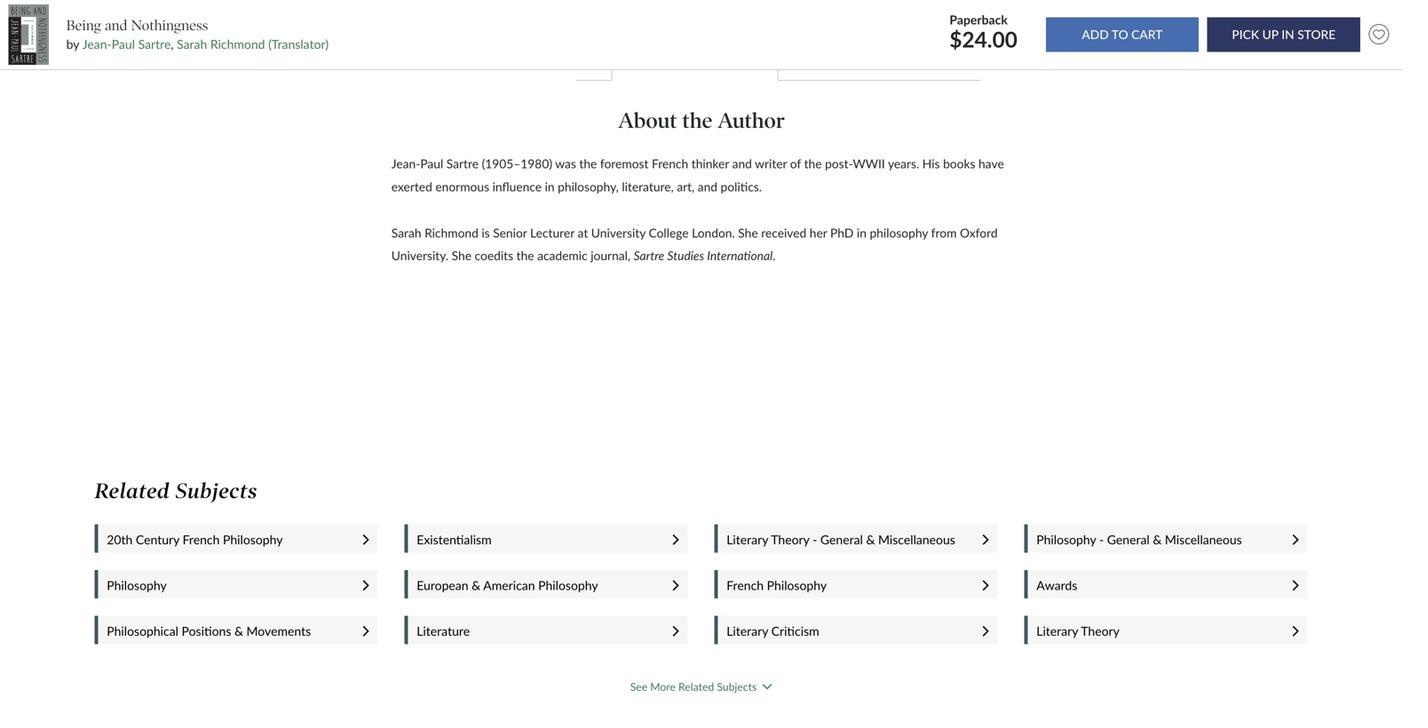 Task type: locate. For each thing, give the bounding box(es) containing it.
and up politics.
[[732, 156, 752, 171]]

1 horizontal spatial sartre
[[447, 156, 479, 171]]

sarah inside the sarah richmond is senior lecturer at university college london. she received her phd in philosophy from oxford university. she coedits the academic journal,
[[392, 225, 421, 240]]

0 horizontal spatial in
[[545, 179, 555, 194]]

literary up french philosophy
[[727, 532, 768, 547]]

1 horizontal spatial and
[[698, 179, 718, 194]]

1 vertical spatial subjects
[[717, 680, 757, 693]]

she
[[738, 225, 758, 240], [452, 248, 472, 263]]

None submit
[[1046, 17, 1199, 52], [1208, 17, 1361, 52], [1046, 17, 1199, 52], [1208, 17, 1361, 52]]

richmond left (translator)
[[210, 37, 265, 52]]

general up french philosophy link
[[821, 532, 863, 547]]

1 horizontal spatial theory
[[1081, 624, 1120, 639]]

art,
[[677, 179, 695, 194]]

existentialism link
[[417, 532, 656, 547]]

related up 20th
[[95, 478, 170, 504]]

at
[[578, 225, 588, 240]]

awards
[[1037, 578, 1078, 593]]

subjects down literary criticism
[[717, 680, 757, 693]]

jean- up "exerted"
[[392, 156, 420, 171]]

the
[[682, 108, 713, 134], [579, 156, 597, 171], [804, 156, 822, 171], [517, 248, 534, 263]]

- up awards link
[[1100, 532, 1104, 547]]

jean-
[[82, 37, 112, 52], [392, 156, 420, 171]]

literary for literary theory - general & miscellaneous
[[727, 532, 768, 547]]

0 vertical spatial sartre
[[138, 37, 171, 52]]

1 vertical spatial related
[[679, 680, 714, 693]]

0 vertical spatial jean-
[[82, 37, 112, 52]]

0 horizontal spatial jean-
[[82, 37, 112, 52]]

0 vertical spatial richmond
[[210, 37, 265, 52]]

literary down awards
[[1037, 624, 1078, 639]]

miscellaneous up awards link
[[1165, 532, 1242, 547]]

philosophical positions & movements link
[[107, 624, 346, 639]]

sartre down nothingness
[[138, 37, 171, 52]]

1 miscellaneous from the left
[[878, 532, 956, 547]]

years.
[[888, 156, 920, 171]]

1 vertical spatial sartre
[[447, 156, 479, 171]]

oxford
[[960, 225, 998, 240]]

french inside jean-paul sartre (1905–1980) was the foremost french thinker and writer of the post-wwii years. his books have exerted enormous influence in philosophy, literature, art, and politics.
[[652, 156, 689, 171]]

1 horizontal spatial subjects
[[717, 680, 757, 693]]

0 horizontal spatial sarah
[[177, 37, 207, 52]]

and up "jean-paul sartre" link at top
[[105, 17, 127, 34]]

subjects up the 20th century french philosophy link
[[176, 478, 258, 504]]

1 horizontal spatial sarah
[[392, 225, 421, 240]]

1 horizontal spatial richmond
[[425, 225, 479, 240]]

literary theory - general & miscellaneous
[[727, 532, 956, 547]]

theory up french philosophy
[[771, 532, 810, 547]]

0 vertical spatial theory
[[771, 532, 810, 547]]

1 horizontal spatial general
[[1107, 532, 1150, 547]]

richmond inside being and nothingness by jean-paul sartre , sarah richmond (translator)
[[210, 37, 265, 52]]

was
[[555, 156, 576, 171]]

1 vertical spatial french
[[183, 532, 220, 547]]

-
[[813, 532, 817, 547], [1100, 532, 1104, 547]]

exerted
[[392, 179, 432, 194]]

&
[[866, 532, 875, 547], [1153, 532, 1162, 547], [472, 578, 481, 593], [234, 624, 243, 639]]

0 horizontal spatial richmond
[[210, 37, 265, 52]]

0 horizontal spatial paul
[[112, 37, 135, 52]]

paperback $24.00
[[950, 12, 1023, 52]]

1 vertical spatial and
[[732, 156, 752, 171]]

french philosophy
[[727, 578, 827, 593]]

0 vertical spatial paul
[[112, 37, 135, 52]]

paul
[[112, 37, 135, 52], [420, 156, 443, 171]]

sarah
[[177, 37, 207, 52], [392, 225, 421, 240]]

philosophy - general & miscellaneous
[[1037, 532, 1242, 547]]

richmond inside the sarah richmond is senior lecturer at university college london. she received her phd in philosophy from oxford university. she coedits the academic journal,
[[425, 225, 479, 240]]

1 - from the left
[[813, 532, 817, 547]]

1 horizontal spatial french
[[652, 156, 689, 171]]

sarah richmond (translator) link
[[177, 37, 329, 52]]

author
[[718, 108, 785, 134]]

london.
[[692, 225, 735, 240]]

sartre inside jean-paul sartre (1905–1980) was the foremost french thinker and writer of the post-wwii years. his books have exerted enormous influence in philosophy, literature, art, and politics.
[[447, 156, 479, 171]]

20th century french philosophy
[[107, 532, 283, 547]]

1 vertical spatial she
[[452, 248, 472, 263]]

sartre studies international .
[[634, 248, 776, 263]]

0 vertical spatial sarah
[[177, 37, 207, 52]]

paul inside jean-paul sartre (1905–1980) was the foremost french thinker and writer of the post-wwii years. his books have exerted enormous influence in philosophy, literature, art, and politics.
[[420, 156, 443, 171]]

see more related subjects
[[630, 680, 757, 693]]

the down senior
[[517, 248, 534, 263]]

received
[[761, 225, 807, 240]]

0 vertical spatial french
[[652, 156, 689, 171]]

2 horizontal spatial and
[[732, 156, 752, 171]]

literature link
[[417, 624, 656, 639]]

philosophy
[[223, 532, 283, 547], [1037, 532, 1096, 547], [107, 578, 167, 593], [538, 578, 598, 593], [767, 578, 827, 593]]

paul up "exerted"
[[420, 156, 443, 171]]

theory for literary theory - general & miscellaneous
[[771, 532, 810, 547]]

miscellaneous
[[878, 532, 956, 547], [1165, 532, 1242, 547]]

1 horizontal spatial related
[[679, 680, 714, 693]]

0 horizontal spatial and
[[105, 17, 127, 34]]

literary theory
[[1037, 624, 1120, 639]]

2 - from the left
[[1100, 532, 1104, 547]]

0 vertical spatial in
[[545, 179, 555, 194]]

she left coedits
[[452, 248, 472, 263]]

and right art,
[[698, 179, 718, 194]]

literary for literary criticism
[[727, 624, 768, 639]]

1 horizontal spatial she
[[738, 225, 758, 240]]

college
[[649, 225, 689, 240]]

theory down awards link
[[1081, 624, 1120, 639]]

she up international
[[738, 225, 758, 240]]

& up awards link
[[1153, 532, 1162, 547]]

see more related subjects link
[[630, 680, 772, 693]]

philosophy
[[870, 225, 928, 240]]

0 horizontal spatial sartre
[[138, 37, 171, 52]]

being and nothingness image
[[9, 4, 49, 65]]

1 horizontal spatial jean-
[[392, 156, 420, 171]]

related subjects
[[95, 478, 258, 504]]

1 vertical spatial in
[[857, 225, 867, 240]]

jean-paul sartre (1905–1980) was the foremost french thinker and writer of the post-wwii years. his books have exerted enormous influence in philosophy, literature, art, and politics.
[[392, 156, 1004, 194]]

0 horizontal spatial -
[[813, 532, 817, 547]]

& left american
[[472, 578, 481, 593]]

in right influence
[[545, 179, 555, 194]]

1 vertical spatial richmond
[[425, 225, 479, 240]]

sartre down college
[[634, 248, 665, 263]]

related
[[95, 478, 170, 504], [679, 680, 714, 693]]

related right more
[[679, 680, 714, 693]]

0 vertical spatial subjects
[[176, 478, 258, 504]]

in right 'phd'
[[857, 225, 867, 240]]

being and nothingness by jean-paul sartre , sarah richmond (translator)
[[66, 17, 329, 52]]

jean- down being
[[82, 37, 112, 52]]

literary
[[727, 532, 768, 547], [727, 624, 768, 639], [1037, 624, 1078, 639]]

by
[[66, 37, 79, 52]]

2 general from the left
[[1107, 532, 1150, 547]]

philosophy up awards
[[1037, 532, 1096, 547]]

sarah up the university.
[[392, 225, 421, 240]]

sarah right ","
[[177, 37, 207, 52]]

1 vertical spatial theory
[[1081, 624, 1120, 639]]

richmond
[[210, 37, 265, 52], [425, 225, 479, 240]]

1 vertical spatial paul
[[420, 156, 443, 171]]

0 horizontal spatial theory
[[771, 532, 810, 547]]

0 vertical spatial she
[[738, 225, 758, 240]]

- up french philosophy link
[[813, 532, 817, 547]]

french up literary criticism
[[727, 578, 764, 593]]

about the author tab panel
[[378, 81, 1025, 455]]

french right century
[[183, 532, 220, 547]]

paul inside being and nothingness by jean-paul sartre , sarah richmond (translator)
[[112, 37, 135, 52]]

influence
[[493, 179, 542, 194]]

tab list
[[103, 40, 1299, 81]]

0 vertical spatial related
[[95, 478, 170, 504]]

and inside being and nothingness by jean-paul sartre , sarah richmond (translator)
[[105, 17, 127, 34]]

literary criticism link
[[727, 624, 966, 639]]

paul left ","
[[112, 37, 135, 52]]

1 horizontal spatial paul
[[420, 156, 443, 171]]

literary for literary theory
[[1037, 624, 1078, 639]]

in inside jean-paul sartre (1905–1980) was the foremost french thinker and writer of the post-wwii years. his books have exerted enormous influence in philosophy, literature, art, and politics.
[[545, 179, 555, 194]]

from
[[931, 225, 957, 240]]

1 vertical spatial sarah
[[392, 225, 421, 240]]

2 vertical spatial sartre
[[634, 248, 665, 263]]

2 miscellaneous from the left
[[1165, 532, 1242, 547]]

sartre inside being and nothingness by jean-paul sartre , sarah richmond (translator)
[[138, 37, 171, 52]]

and
[[105, 17, 127, 34], [732, 156, 752, 171], [698, 179, 718, 194]]

is
[[482, 225, 490, 240]]

0 horizontal spatial general
[[821, 532, 863, 547]]

post-
[[825, 156, 853, 171]]

,
[[171, 37, 174, 52]]

more
[[650, 680, 676, 693]]

nothingness
[[131, 17, 208, 34]]

add to wishlist image
[[1365, 20, 1394, 49]]

0 horizontal spatial subjects
[[176, 478, 258, 504]]

2 horizontal spatial french
[[727, 578, 764, 593]]

subjects
[[176, 478, 258, 504], [717, 680, 757, 693]]

philosophical
[[107, 624, 179, 639]]

general up awards link
[[1107, 532, 1150, 547]]

paperback
[[950, 12, 1008, 27]]

0 vertical spatial and
[[105, 17, 127, 34]]

french up art,
[[652, 156, 689, 171]]

of
[[790, 156, 801, 171]]

.
[[773, 248, 776, 263]]

philosophy,
[[558, 179, 619, 194]]

1 horizontal spatial in
[[857, 225, 867, 240]]

literary left criticism on the right bottom
[[727, 624, 768, 639]]

sartre up enormous
[[447, 156, 479, 171]]

1 horizontal spatial miscellaneous
[[1165, 532, 1242, 547]]

1 vertical spatial jean-
[[392, 156, 420, 171]]

1 horizontal spatial -
[[1100, 532, 1104, 547]]

2 horizontal spatial sartre
[[634, 248, 665, 263]]

richmond left is
[[425, 225, 479, 240]]

sartre
[[138, 37, 171, 52], [447, 156, 479, 171], [634, 248, 665, 263]]

theory
[[771, 532, 810, 547], [1081, 624, 1120, 639]]

the right was
[[579, 156, 597, 171]]

miscellaneous up french philosophy link
[[878, 532, 956, 547]]

0 horizontal spatial miscellaneous
[[878, 532, 956, 547]]



Task type: vqa. For each thing, say whether or not it's contained in the screenshot.
'Year'
no



Task type: describe. For each thing, give the bounding box(es) containing it.
20th
[[107, 532, 133, 547]]

literature,
[[622, 179, 674, 194]]

the right of
[[804, 156, 822, 171]]

international
[[707, 248, 773, 263]]

0 horizontal spatial french
[[183, 532, 220, 547]]

philosophy - general & miscellaneous link
[[1037, 532, 1276, 547]]

existentialism
[[417, 532, 492, 547]]

century
[[136, 532, 179, 547]]

1 general from the left
[[821, 532, 863, 547]]

philosophical positions & movements
[[107, 624, 311, 639]]

philosophy up philosophy link
[[223, 532, 283, 547]]

senior
[[493, 225, 527, 240]]

european & american philosophy
[[417, 578, 598, 593]]

positions
[[182, 624, 231, 639]]

literary theory link
[[1037, 624, 1276, 639]]

philosophy up criticism on the right bottom
[[767, 578, 827, 593]]

politics.
[[721, 179, 762, 194]]

awards link
[[1037, 578, 1276, 593]]

enormous
[[436, 179, 489, 194]]

criticism
[[772, 624, 820, 639]]

in inside the sarah richmond is senior lecturer at university college london. she received her phd in philosophy from oxford university. she coedits the academic journal,
[[857, 225, 867, 240]]

her
[[810, 225, 827, 240]]

2 vertical spatial and
[[698, 179, 718, 194]]

american
[[483, 578, 535, 593]]

studies
[[668, 248, 704, 263]]

philosophy down existentialism link
[[538, 578, 598, 593]]

literature
[[417, 624, 470, 639]]

jean-paul sartre link
[[82, 37, 171, 52]]

see
[[630, 680, 648, 693]]

thinker
[[692, 156, 729, 171]]

the inside the sarah richmond is senior lecturer at university college london. she received her phd in philosophy from oxford university. she coedits the academic journal,
[[517, 248, 534, 263]]

books
[[943, 156, 976, 171]]

0 horizontal spatial related
[[95, 478, 170, 504]]

philosophy link
[[107, 578, 346, 593]]

university.
[[392, 248, 449, 263]]

literary criticism
[[727, 624, 820, 639]]

about the author
[[618, 108, 785, 134]]

writer
[[755, 156, 787, 171]]

(translator)
[[268, 37, 329, 52]]

european
[[417, 578, 469, 593]]

have
[[979, 156, 1004, 171]]

theory for literary theory
[[1081, 624, 1120, 639]]

sarah richmond is senior lecturer at university college london. she received her phd in philosophy from oxford university. she coedits the academic journal,
[[392, 225, 998, 263]]

lecturer
[[530, 225, 575, 240]]

academic
[[537, 248, 588, 263]]

jean- inside being and nothingness by jean-paul sartre , sarah richmond (translator)
[[82, 37, 112, 52]]

& up french philosophy link
[[866, 532, 875, 547]]

wwii
[[853, 156, 885, 171]]

2 vertical spatial french
[[727, 578, 764, 593]]

20th century french philosophy link
[[107, 532, 346, 547]]

about
[[618, 108, 677, 134]]

movements
[[246, 624, 311, 639]]

foremost
[[600, 156, 649, 171]]

french philosophy link
[[727, 578, 966, 593]]

sarah inside being and nothingness by jean-paul sartre , sarah richmond (translator)
[[177, 37, 207, 52]]

journal,
[[591, 248, 631, 263]]

(1905–1980)
[[482, 156, 552, 171]]

the up thinker
[[682, 108, 713, 134]]

philosophy up philosophical
[[107, 578, 167, 593]]

university
[[591, 225, 646, 240]]

0 horizontal spatial she
[[452, 248, 472, 263]]

$24.00
[[950, 26, 1018, 52]]

jean- inside jean-paul sartre (1905–1980) was the foremost french thinker and writer of the post-wwii years. his books have exerted enormous influence in philosophy, literature, art, and politics.
[[392, 156, 420, 171]]

literary theory - general & miscellaneous link
[[727, 532, 966, 547]]

phd
[[831, 225, 854, 240]]

& right 'positions'
[[234, 624, 243, 639]]

being
[[66, 17, 101, 34]]

coedits
[[475, 248, 513, 263]]

european & american philosophy link
[[417, 578, 656, 593]]

his
[[923, 156, 940, 171]]



